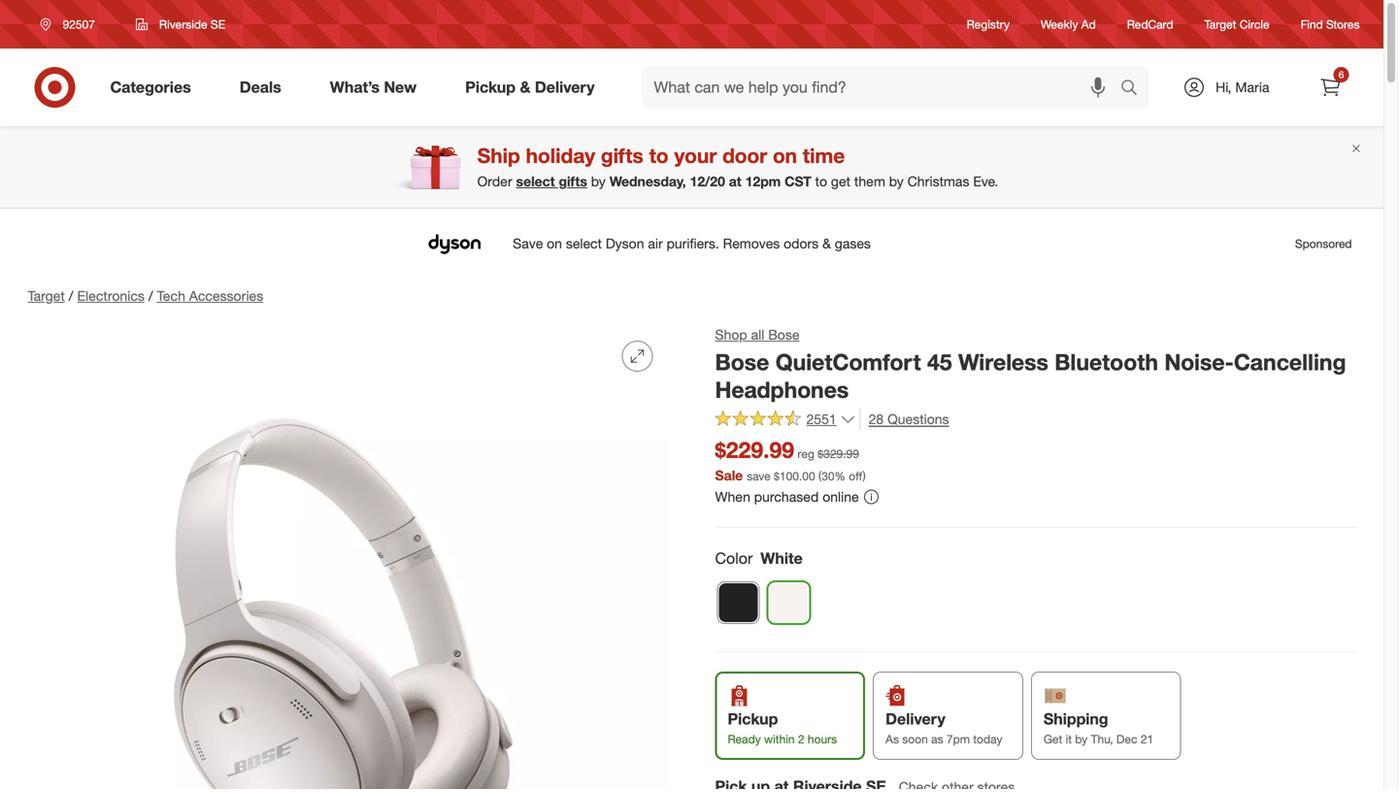 Task type: vqa. For each thing, say whether or not it's contained in the screenshot.
Price
no



Task type: describe. For each thing, give the bounding box(es) containing it.
hi,
[[1216, 79, 1232, 96]]

&
[[520, 78, 531, 97]]

find stores link
[[1301, 16, 1360, 33]]

advertisement region
[[12, 220, 1372, 267]]

off
[[849, 469, 863, 484]]

online
[[823, 489, 859, 506]]

hi, maria
[[1216, 79, 1270, 96]]

target link
[[28, 287, 65, 304]]

circle
[[1240, 17, 1270, 31]]

100.00
[[780, 469, 815, 484]]

holiday
[[526, 143, 595, 168]]

as
[[932, 732, 944, 747]]

what's new link
[[313, 66, 441, 109]]

2 / from the left
[[148, 287, 153, 304]]

redcard link
[[1127, 16, 1174, 33]]

28 questions link
[[860, 408, 949, 431]]

maria
[[1236, 79, 1270, 96]]

find
[[1301, 17, 1323, 31]]

search button
[[1112, 66, 1159, 113]]

12pm
[[746, 173, 781, 190]]

pickup for ready
[[728, 710, 778, 729]]

cancelling
[[1234, 349, 1347, 376]]

0 vertical spatial bose
[[768, 326, 800, 343]]

6 link
[[1310, 66, 1352, 109]]

registry link
[[967, 16, 1010, 33]]

stores
[[1327, 17, 1360, 31]]

find stores
[[1301, 17, 1360, 31]]

0 horizontal spatial by
[[591, 173, 606, 190]]

pickup & delivery link
[[449, 66, 619, 109]]

ad
[[1082, 17, 1096, 31]]

white
[[761, 549, 803, 568]]

28
[[869, 411, 884, 428]]

cst
[[785, 173, 812, 190]]

redcard
[[1127, 17, 1174, 31]]

questions
[[888, 411, 949, 428]]

0 horizontal spatial to
[[649, 143, 669, 168]]

pickup for &
[[465, 78, 516, 97]]

6
[[1339, 68, 1344, 81]]

$329.99
[[818, 447, 859, 461]]

all
[[751, 326, 765, 343]]

0 horizontal spatial gifts
[[559, 173, 587, 190]]

)
[[863, 469, 866, 484]]

pickup & delivery
[[465, 78, 595, 97]]

get
[[831, 173, 851, 190]]

target circle
[[1205, 17, 1270, 31]]

$229.99
[[715, 436, 795, 464]]

weekly
[[1041, 17, 1079, 31]]

white image
[[769, 583, 810, 623]]

weekly ad
[[1041, 17, 1096, 31]]

shipping get it by thu, dec 21
[[1044, 710, 1154, 747]]

by inside shipping get it by thu, dec 21
[[1076, 732, 1088, 747]]

when purchased online
[[715, 489, 859, 506]]

eve.
[[974, 173, 999, 190]]

21
[[1141, 732, 1154, 747]]

pickup ready within 2 hours
[[728, 710, 837, 747]]

0 vertical spatial delivery
[[535, 78, 595, 97]]

within
[[764, 732, 795, 747]]

28 questions
[[869, 411, 949, 428]]

2551
[[807, 411, 837, 428]]

wednesday,
[[610, 173, 686, 190]]

your
[[674, 143, 717, 168]]

deals
[[240, 78, 281, 97]]

$
[[774, 469, 780, 484]]

color
[[715, 549, 753, 568]]

12/20
[[690, 173, 725, 190]]



Task type: locate. For each thing, give the bounding box(es) containing it.
target left circle
[[1205, 17, 1237, 31]]

thu,
[[1091, 732, 1114, 747]]

to up wednesday,
[[649, 143, 669, 168]]

0 horizontal spatial /
[[69, 287, 73, 304]]

bose down shop
[[715, 349, 770, 376]]

1 horizontal spatial by
[[889, 173, 904, 190]]

wireless
[[959, 349, 1049, 376]]

/ left tech
[[148, 287, 153, 304]]

30
[[822, 469, 835, 484]]

color white
[[715, 549, 803, 568]]

registry
[[967, 17, 1010, 31]]

7pm
[[947, 732, 970, 747]]

/
[[69, 287, 73, 304], [148, 287, 153, 304]]

to left the get
[[815, 173, 828, 190]]

pickup left &
[[465, 78, 516, 97]]

delivery right &
[[535, 78, 595, 97]]

target
[[1205, 17, 1237, 31], [28, 287, 65, 304]]

ship
[[478, 143, 520, 168]]

soon
[[903, 732, 928, 747]]

1 vertical spatial bose
[[715, 349, 770, 376]]

ready
[[728, 732, 761, 747]]

at
[[729, 173, 742, 190]]

target / electronics / tech accessories
[[28, 287, 263, 304]]

time
[[803, 143, 845, 168]]

se
[[211, 17, 225, 32]]

92507 button
[[28, 7, 115, 42]]

riverside se button
[[123, 7, 238, 42]]

hours
[[808, 732, 837, 747]]

by right it
[[1076, 732, 1088, 747]]

order
[[478, 173, 512, 190]]

bluetooth
[[1055, 349, 1159, 376]]

bose
[[768, 326, 800, 343], [715, 349, 770, 376]]

door
[[723, 143, 767, 168]]

0 horizontal spatial delivery
[[535, 78, 595, 97]]

2 horizontal spatial by
[[1076, 732, 1088, 747]]

by right the them
[[889, 173, 904, 190]]

0 vertical spatial gifts
[[601, 143, 644, 168]]

as
[[886, 732, 899, 747]]

target circle link
[[1205, 16, 1270, 33]]

them
[[855, 173, 886, 190]]

tech
[[157, 287, 185, 304]]

0 vertical spatial pickup
[[465, 78, 516, 97]]

tech accessories link
[[157, 287, 263, 304]]

delivery
[[535, 78, 595, 97], [886, 710, 946, 729]]

2
[[798, 732, 805, 747]]

on
[[773, 143, 797, 168]]

(
[[819, 469, 822, 484]]

to
[[649, 143, 669, 168], [815, 173, 828, 190]]

target left electronics
[[28, 287, 65, 304]]

45
[[928, 349, 952, 376]]

today
[[973, 732, 1003, 747]]

noise-
[[1165, 349, 1234, 376]]

target for target / electronics / tech accessories
[[28, 287, 65, 304]]

0 horizontal spatial pickup
[[465, 78, 516, 97]]

by down holiday
[[591, 173, 606, 190]]

bose quietcomfort 45 wireless bluetooth noise-cancelling headphones, 1 of 20 image
[[28, 325, 669, 790]]

search
[[1112, 80, 1159, 99]]

1 horizontal spatial gifts
[[601, 143, 644, 168]]

1 vertical spatial target
[[28, 287, 65, 304]]

1 horizontal spatial delivery
[[886, 710, 946, 729]]

riverside se
[[159, 17, 225, 32]]

1 horizontal spatial target
[[1205, 17, 1237, 31]]

weekly ad link
[[1041, 16, 1096, 33]]

get
[[1044, 732, 1063, 747]]

bose right all
[[768, 326, 800, 343]]

0 horizontal spatial target
[[28, 287, 65, 304]]

christmas
[[908, 173, 970, 190]]

save
[[747, 469, 771, 484]]

$229.99 reg $329.99 sale save $ 100.00 ( 30 % off )
[[715, 436, 866, 484]]

black image
[[718, 583, 759, 623]]

select
[[516, 173, 555, 190]]

accessories
[[189, 287, 263, 304]]

dec
[[1117, 732, 1138, 747]]

shop all bose bose quietcomfort 45 wireless bluetooth noise-cancelling headphones
[[715, 326, 1347, 404]]

reg
[[798, 447, 815, 461]]

purchased
[[754, 489, 819, 506]]

electronics link
[[77, 287, 145, 304]]

pickup
[[465, 78, 516, 97], [728, 710, 778, 729]]

1 / from the left
[[69, 287, 73, 304]]

0 vertical spatial to
[[649, 143, 669, 168]]

pickup inside pickup ready within 2 hours
[[728, 710, 778, 729]]

new
[[384, 78, 417, 97]]

1 horizontal spatial pickup
[[728, 710, 778, 729]]

1 vertical spatial delivery
[[886, 710, 946, 729]]

gifts down holiday
[[559, 173, 587, 190]]

/ right target link
[[69, 287, 73, 304]]

by
[[591, 173, 606, 190], [889, 173, 904, 190], [1076, 732, 1088, 747]]

riverside
[[159, 17, 207, 32]]

categories
[[110, 78, 191, 97]]

shipping
[[1044, 710, 1109, 729]]

target for target circle
[[1205, 17, 1237, 31]]

ship holiday gifts to your door on time order select gifts by wednesday, 12/20 at 12pm cst to get them by christmas eve.
[[478, 143, 999, 190]]

1 horizontal spatial to
[[815, 173, 828, 190]]

delivery inside delivery as soon as 7pm today
[[886, 710, 946, 729]]

2551 link
[[715, 408, 856, 432]]

electronics
[[77, 287, 145, 304]]

What can we help you find? suggestions appear below search field
[[643, 66, 1126, 109]]

it
[[1066, 732, 1072, 747]]

1 vertical spatial to
[[815, 173, 828, 190]]

what's new
[[330, 78, 417, 97]]

quietcomfort
[[776, 349, 921, 376]]

delivery as soon as 7pm today
[[886, 710, 1003, 747]]

%
[[835, 469, 846, 484]]

gifts up wednesday,
[[601, 143, 644, 168]]

1 vertical spatial gifts
[[559, 173, 587, 190]]

shop
[[715, 326, 748, 343]]

0 vertical spatial target
[[1205, 17, 1237, 31]]

delivery up soon
[[886, 710, 946, 729]]

pickup up ready
[[728, 710, 778, 729]]

when
[[715, 489, 751, 506]]

1 vertical spatial pickup
[[728, 710, 778, 729]]

categories link
[[94, 66, 215, 109]]

1 horizontal spatial /
[[148, 287, 153, 304]]



